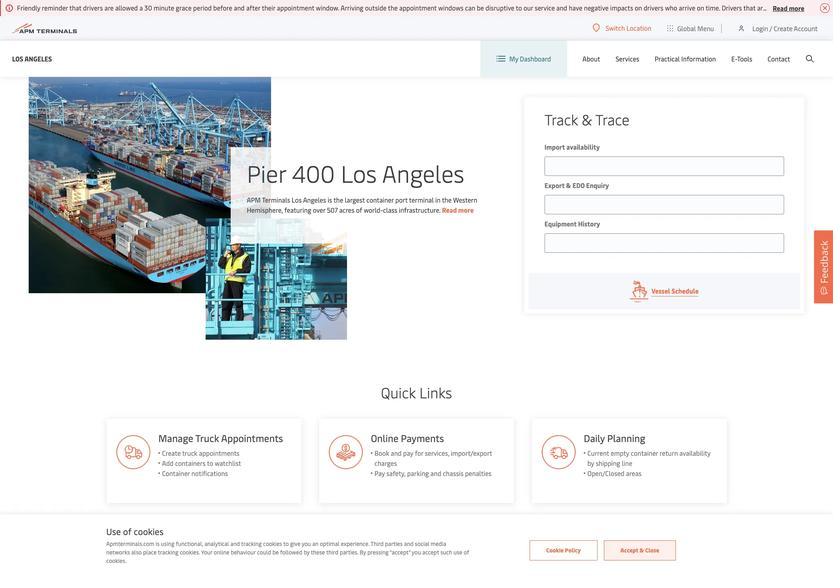 Task type: describe. For each thing, give the bounding box(es) containing it.
restrictions
[[185, 551, 218, 560]]

for
[[415, 449, 424, 457]]

have
[[569, 3, 583, 12]]

quick links
[[381, 382, 453, 402]]

my
[[510, 54, 519, 63]]

track
[[545, 109, 579, 129]]

behaviour
[[231, 548, 256, 556]]

window.
[[316, 3, 340, 12]]

e-tools button
[[732, 40, 753, 77]]

equipment history
[[545, 219, 601, 228]]

also
[[131, 548, 142, 556]]

media
[[431, 540, 447, 548]]

la secondary image
[[206, 218, 348, 340]]

tariffs - 131 image
[[329, 435, 363, 469]]

optimal
[[320, 540, 340, 548]]

friendly
[[17, 3, 40, 12]]

is for los
[[328, 195, 333, 204]]

online
[[371, 432, 399, 444]]

contact button
[[768, 40, 791, 77]]

orange club loyalty program - 56 image
[[542, 435, 576, 469]]

impacts
[[611, 3, 634, 12]]

apmterminals.com
[[106, 540, 154, 548]]

apm
[[247, 195, 261, 204]]

equipment
[[545, 219, 577, 228]]

1 outside from the left
[[365, 3, 387, 12]]

before
[[213, 3, 233, 12]]

los for pier
[[341, 157, 377, 189]]

export
[[545, 181, 565, 190]]

30
[[145, 3, 152, 12]]

tools
[[738, 54, 753, 63]]

schedule
[[672, 286, 699, 295]]

camera
[[616, 561, 637, 570]]

read for read more link
[[443, 205, 457, 214]]

driver information - 58 image
[[116, 538, 150, 572]]

2 on from the left
[[698, 3, 705, 12]]

experience.
[[341, 540, 370, 548]]

create inside manage truck appointments create truck appointments add containers to watchlist container notifications
[[162, 449, 181, 457]]

social
[[415, 540, 430, 548]]

gate
[[601, 561, 614, 570]]

switch
[[606, 23, 626, 32]]

0 horizontal spatial los
[[12, 54, 23, 63]]

manager truck appointments - 53 image
[[116, 435, 150, 469]]

by
[[360, 548, 366, 556]]

port
[[396, 195, 408, 204]]

400
[[292, 157, 335, 189]]

time.
[[706, 3, 721, 12]]

2 horizontal spatial the
[[442, 195, 452, 204]]

your
[[201, 548, 213, 556]]

disruptive
[[486, 3, 515, 12]]

appointments
[[199, 449, 239, 457]]

truck inside gate status real-time and historical truck turn times live gate camera
[[659, 551, 675, 560]]

status
[[607, 534, 635, 547]]

1 that from the left
[[69, 3, 82, 12]]

gate cam image
[[542, 538, 576, 572]]

track & trace
[[545, 109, 630, 129]]

global
[[678, 24, 697, 33]]

hemisphere,
[[247, 205, 283, 214]]

0 vertical spatial cookies.
[[180, 548, 200, 556]]

allowed
[[115, 3, 138, 12]]

accept & close
[[621, 546, 660, 554]]

cookie policy link
[[530, 540, 598, 560]]

policy
[[566, 546, 581, 554]]

times
[[690, 551, 708, 560]]

login
[[753, 24, 769, 33]]

read more link
[[443, 205, 474, 214]]

2 arrive from the left
[[758, 3, 775, 12]]

daily planning current empty container return availability by shipping line open/closed areas
[[584, 432, 711, 478]]

import availability
[[545, 142, 600, 151]]

containers
[[175, 459, 205, 468]]

open/closed
[[588, 469, 625, 478]]

manage
[[158, 432, 193, 444]]

1 arrive from the left
[[680, 3, 696, 12]]

is for cookies
[[156, 540, 160, 548]]

pay
[[375, 469, 385, 478]]

number
[[472, 551, 495, 560]]

2 horizontal spatial to
[[516, 3, 523, 12]]

analytical
[[205, 540, 229, 548]]

2 that from the left
[[744, 3, 756, 12]]

2 their from the left
[[799, 3, 813, 12]]

read more for read more link
[[443, 205, 474, 214]]

0 vertical spatial cookies
[[134, 525, 164, 537]]

services
[[616, 54, 640, 63]]

1 drivers from the left
[[83, 3, 103, 12]]

historical
[[630, 551, 657, 560]]

1 vertical spatial cookies
[[263, 540, 282, 548]]

contact
[[768, 54, 791, 63]]

parking
[[408, 469, 429, 478]]

1 their from the left
[[262, 3, 276, 12]]

live
[[588, 561, 600, 570]]

2 outside from the left
[[776, 3, 798, 12]]

apm terminals los angeles is the largest container port terminal in the western hemisphere, featuring over 507 acres of world-class infrastructure.
[[247, 195, 478, 214]]

featuring
[[285, 205, 312, 214]]

container inside apm terminals los angeles is the largest container port terminal in the western hemisphere, featuring over 507 acres of world-class infrastructure.
[[367, 195, 394, 204]]

and left chassis
[[431, 469, 442, 478]]

pier 400 los angeles
[[247, 157, 465, 189]]

turn
[[676, 551, 689, 560]]

availability inside daily planning current empty container return availability by shipping line open/closed areas
[[680, 449, 711, 457]]

my dashboard button
[[497, 40, 552, 77]]

use
[[454, 548, 463, 556]]

reprint
[[388, 534, 420, 547]]

real-
[[588, 551, 603, 560]]

vessel schedule link
[[529, 273, 801, 309]]

infrastructure.
[[399, 205, 441, 214]]

use inside eir reprint use chassis, container or booking number
[[375, 551, 386, 560]]

global menu button
[[660, 16, 723, 40]]

0 horizontal spatial tracking
[[158, 548, 179, 556]]

and left pay
[[391, 449, 402, 457]]

0 vertical spatial be
[[477, 3, 484, 12]]

who
[[666, 3, 678, 12]]

could
[[257, 548, 271, 556]]

quick
[[381, 382, 416, 402]]

practical information button
[[655, 40, 717, 77]]

eir
[[371, 534, 385, 547]]

and left after
[[234, 3, 245, 12]]

507
[[327, 205, 338, 214]]

planning
[[608, 432, 646, 444]]

give
[[290, 540, 301, 548]]

functional,
[[176, 540, 203, 548]]

services button
[[616, 40, 640, 77]]

minute
[[154, 3, 174, 12]]



Task type: locate. For each thing, give the bounding box(es) containing it.
0 horizontal spatial by
[[304, 548, 310, 556]]

truck left turn on the right bottom of the page
[[659, 551, 675, 560]]

1 horizontal spatial outside
[[776, 3, 798, 12]]

of inside apm terminals los angeles is the largest container port terminal in the western hemisphere, featuring over 507 acres of world-class infrastructure.
[[356, 205, 363, 214]]

more
[[790, 3, 805, 12], [459, 205, 474, 214]]

2 horizontal spatial los
[[341, 157, 377, 189]]

menu
[[698, 24, 715, 33]]

1 horizontal spatial is
[[328, 195, 333, 204]]

of down largest
[[356, 205, 363, 214]]

1 vertical spatial create
[[162, 449, 181, 457]]

general
[[158, 534, 191, 547]]

to left "our"
[[516, 3, 523, 12]]

by left these
[[304, 548, 310, 556]]

switch location button
[[593, 23, 652, 32]]

use
[[106, 525, 121, 537], [375, 551, 386, 560]]

is
[[328, 195, 333, 204], [156, 540, 160, 548]]

more for read more button
[[790, 3, 805, 12]]

gate status real-time and historical truck turn times live gate camera
[[584, 534, 708, 570]]

that right reminder
[[69, 3, 82, 12]]

and left have
[[557, 3, 568, 12]]

their
[[262, 3, 276, 12], [799, 3, 813, 12]]

trace
[[596, 109, 630, 129]]

0 horizontal spatial &
[[567, 181, 572, 190]]

on left the time.
[[698, 3, 705, 12]]

1 horizontal spatial read
[[774, 3, 788, 12]]

1 horizontal spatial tracking
[[241, 540, 262, 548]]

history
[[579, 219, 601, 228]]

read up 'login / create account' link
[[774, 3, 788, 12]]

container
[[162, 469, 190, 478]]

1 horizontal spatial to
[[284, 540, 289, 548]]

los for apm
[[292, 195, 302, 204]]

0 vertical spatial read
[[774, 3, 788, 12]]

payments
[[401, 432, 444, 444]]

0 vertical spatial container
[[367, 195, 394, 204]]

read more
[[774, 3, 805, 12], [443, 205, 474, 214]]

pressing
[[368, 548, 389, 556]]

1 horizontal spatial read more
[[774, 3, 805, 12]]

and up behaviour
[[231, 540, 240, 548]]

feedback button
[[815, 230, 834, 303]]

you left an
[[302, 540, 311, 548]]

read more for read more button
[[774, 3, 805, 12]]

to left give
[[284, 540, 289, 548]]

2 vertical spatial los
[[292, 195, 302, 204]]

1 horizontal spatial on
[[698, 3, 705, 12]]

more inside button
[[790, 3, 805, 12]]

0 vertical spatial create
[[775, 24, 793, 33]]

0 horizontal spatial read more
[[443, 205, 474, 214]]

are
[[105, 3, 114, 12]]

read inside button
[[774, 3, 788, 12]]

create right /
[[775, 24, 793, 33]]

on
[[635, 3, 643, 12], [698, 3, 705, 12]]

tracking down the using
[[158, 548, 179, 556]]

appointment left window.
[[277, 3, 315, 12]]

& for trace
[[582, 109, 593, 129]]

angeles for pier 400 los angeles
[[382, 157, 465, 189]]

& left close
[[640, 546, 645, 554]]

about
[[583, 54, 601, 63]]

1 vertical spatial angeles
[[382, 157, 465, 189]]

in
[[436, 195, 441, 204]]

1 appointment from the left
[[277, 3, 315, 12]]

0 horizontal spatial of
[[123, 525, 132, 537]]

about button
[[583, 40, 601, 77]]

arrive up login
[[758, 3, 775, 12]]

angeles
[[25, 54, 52, 63], [382, 157, 465, 189], [303, 195, 326, 204]]

0 vertical spatial is
[[328, 195, 333, 204]]

pay
[[404, 449, 414, 457]]

switch location
[[606, 23, 652, 32]]

0 horizontal spatial to
[[207, 459, 213, 468]]

container up world-
[[367, 195, 394, 204]]

0 vertical spatial read more
[[774, 3, 805, 12]]

los angeles link
[[12, 54, 52, 64]]

more down western
[[459, 205, 474, 214]]

on right the impacts
[[635, 3, 643, 12]]

1 horizontal spatial create
[[775, 24, 793, 33]]

2 horizontal spatial angeles
[[382, 157, 465, 189]]

1 vertical spatial is
[[156, 540, 160, 548]]

los angeles pier 400 image
[[29, 77, 271, 293]]

negative
[[585, 3, 609, 12]]

1 vertical spatial los
[[341, 157, 377, 189]]

& for close
[[640, 546, 645, 554]]

chassis
[[162, 551, 183, 560]]

and up camera
[[618, 551, 629, 560]]

cookie policy
[[547, 546, 581, 554]]

create
[[775, 24, 793, 33], [162, 449, 181, 457]]

return
[[660, 449, 679, 457]]

such
[[441, 548, 453, 556]]

1 horizontal spatial availability
[[680, 449, 711, 457]]

outside up login / create account
[[776, 3, 798, 12]]

0 horizontal spatial create
[[162, 449, 181, 457]]

container up line
[[631, 449, 659, 457]]

container inside eir reprint use chassis, container or booking number
[[411, 551, 438, 560]]

use down third in the bottom of the page
[[375, 551, 386, 560]]

to inside use of cookies apmterminals.com is using functional, analytical and tracking cookies to give you an optimal experience. third parties and social media networks also place tracking cookies. your online behaviour could be followed by these third parties. by pressing "accept" you accept such use of cookies.
[[284, 540, 289, 548]]

0 horizontal spatial is
[[156, 540, 160, 548]]

over
[[313, 205, 326, 214]]

container down social
[[411, 551, 438, 560]]

& for edo
[[567, 181, 572, 190]]

1 vertical spatial &
[[567, 181, 572, 190]]

0 horizontal spatial on
[[635, 3, 643, 12]]

2 vertical spatial of
[[464, 548, 470, 556]]

0 vertical spatial use
[[106, 525, 121, 537]]

1 vertical spatial tracking
[[158, 548, 179, 556]]

0 vertical spatial truck
[[195, 432, 219, 444]]

& inside button
[[640, 546, 645, 554]]

0 horizontal spatial container
[[367, 195, 394, 204]]

terminals
[[262, 195, 290, 204]]

los angeles
[[12, 54, 52, 63]]

0 horizontal spatial use
[[106, 525, 121, 537]]

2 horizontal spatial of
[[464, 548, 470, 556]]

e-tools
[[732, 54, 753, 63]]

followed
[[280, 548, 303, 556]]

use inside use of cookies apmterminals.com is using functional, analytical and tracking cookies to give you an optimal experience. third parties and social media networks also place tracking cookies. your online behaviour could be followed by these third parties. by pressing "accept" you accept such use of cookies.
[[106, 525, 121, 537]]

angeles inside apm terminals los angeles is the largest container port terminal in the western hemisphere, featuring over 507 acres of world-class infrastructure.
[[303, 195, 326, 204]]

charges
[[375, 459, 397, 468]]

1 vertical spatial to
[[207, 459, 213, 468]]

is left the using
[[156, 540, 160, 548]]

read more down western
[[443, 205, 474, 214]]

of right use
[[464, 548, 470, 556]]

by inside daily planning current empty container return availability by shipping line open/closed areas
[[588, 459, 595, 468]]

2 horizontal spatial &
[[640, 546, 645, 554]]

global menu
[[678, 24, 715, 33]]

apmt icon 135 image
[[329, 538, 363, 572]]

container for daily planning
[[631, 449, 659, 457]]

0 horizontal spatial angeles
[[25, 54, 52, 63]]

0 vertical spatial by
[[588, 459, 595, 468]]

1 vertical spatial read more
[[443, 205, 474, 214]]

& left edo
[[567, 181, 572, 190]]

cookies up "place"
[[134, 525, 164, 537]]

line
[[622, 459, 633, 468]]

use up apmterminals.com
[[106, 525, 121, 537]]

third
[[327, 548, 339, 556]]

0 horizontal spatial that
[[69, 3, 82, 12]]

0 vertical spatial of
[[356, 205, 363, 214]]

0 horizontal spatial truck
[[195, 432, 219, 444]]

1 horizontal spatial you
[[412, 548, 421, 556]]

arriving
[[341, 3, 364, 12]]

online payments book and pay for services, import/export charges pay safety, parking and chassis penalties
[[371, 432, 493, 478]]

and inside gate status real-time and historical truck turn times live gate camera
[[618, 551, 629, 560]]

to up notifications
[[207, 459, 213, 468]]

third
[[371, 540, 384, 548]]

penalties
[[466, 469, 492, 478]]

1 vertical spatial cookies.
[[106, 557, 127, 565]]

1 horizontal spatial &
[[582, 109, 593, 129]]

1 horizontal spatial that
[[744, 3, 756, 12]]

truck up the appointments
[[195, 432, 219, 444]]

that right drivers
[[744, 3, 756, 12]]

be right could
[[273, 548, 279, 556]]

0 vertical spatial more
[[790, 3, 805, 12]]

1 on from the left
[[635, 3, 643, 12]]

truck
[[195, 432, 219, 444], [659, 551, 675, 560]]

0 horizontal spatial you
[[302, 540, 311, 548]]

0 vertical spatial &
[[582, 109, 593, 129]]

vessel
[[652, 286, 671, 295]]

terminal
[[410, 195, 434, 204]]

0 vertical spatial tracking
[[241, 540, 262, 548]]

0 horizontal spatial cookies
[[134, 525, 164, 537]]

drivers left 'are' at top left
[[83, 3, 103, 12]]

2 drivers from the left
[[644, 3, 664, 12]]

read more button
[[774, 3, 805, 13]]

/
[[770, 24, 773, 33]]

their right after
[[262, 3, 276, 12]]

1 horizontal spatial the
[[388, 3, 398, 12]]

1 horizontal spatial arrive
[[758, 3, 775, 12]]

cookies up could
[[263, 540, 282, 548]]

2 vertical spatial &
[[640, 546, 645, 554]]

appointment
[[277, 3, 315, 12], [400, 3, 437, 12]]

accept
[[423, 548, 440, 556]]

their left appoint
[[799, 3, 813, 12]]

1 vertical spatial truck
[[659, 551, 675, 560]]

is inside apm terminals los angeles is the largest container port terminal in the western hemisphere, featuring over 507 acres of world-class infrastructure.
[[328, 195, 333, 204]]

largest
[[345, 195, 365, 204]]

create up add in the left of the page
[[162, 449, 181, 457]]

& left "trace"
[[582, 109, 593, 129]]

be right "can"
[[477, 3, 484, 12]]

2 vertical spatial container
[[411, 551, 438, 560]]

1 vertical spatial by
[[304, 548, 310, 556]]

1 horizontal spatial more
[[790, 3, 805, 12]]

1 horizontal spatial los
[[292, 195, 302, 204]]

1 vertical spatial of
[[123, 525, 132, 537]]

more for read more link
[[459, 205, 474, 214]]

booking
[[447, 551, 470, 560]]

be inside use of cookies apmterminals.com is using functional, analytical and tracking cookies to give you an optimal experience. third parties and social media networks also place tracking cookies. your online behaviour could be followed by these third parties. by pressing "accept" you accept such use of cookies.
[[273, 548, 279, 556]]

1 horizontal spatial container
[[411, 551, 438, 560]]

1 vertical spatial use
[[375, 551, 386, 560]]

1 horizontal spatial use
[[375, 551, 386, 560]]

feedback
[[818, 240, 832, 283]]

0 vertical spatial to
[[516, 3, 523, 12]]

by
[[588, 459, 595, 468], [304, 548, 310, 556]]

tracking up behaviour
[[241, 540, 262, 548]]

1 horizontal spatial truck
[[659, 551, 675, 560]]

of up apmterminals.com
[[123, 525, 132, 537]]

to inside manage truck appointments create truck appointments add containers to watchlist container notifications
[[207, 459, 213, 468]]

that
[[69, 3, 82, 12], [744, 3, 756, 12]]

0 horizontal spatial arrive
[[680, 3, 696, 12]]

0 horizontal spatial drivers
[[83, 3, 103, 12]]

container for eir reprint
[[411, 551, 438, 560]]

angeles for apm terminals los angeles is the largest container port terminal in the western hemisphere, featuring over 507 acres of world-class infrastructure.
[[303, 195, 326, 204]]

western
[[454, 195, 478, 204]]

1 vertical spatial read
[[443, 205, 457, 214]]

is inside use of cookies apmterminals.com is using functional, analytical and tracking cookies to give you an optimal experience. third parties and social media networks also place tracking cookies. your online behaviour could be followed by these third parties. by pressing "accept" you accept such use of cookies.
[[156, 540, 160, 548]]

read more up login / create account
[[774, 3, 805, 12]]

place
[[143, 548, 157, 556]]

appointment left windows
[[400, 3, 437, 12]]

0 horizontal spatial more
[[459, 205, 474, 214]]

location
[[627, 23, 652, 32]]

1 vertical spatial you
[[412, 548, 421, 556]]

appointments
[[221, 432, 283, 444]]

an
[[313, 540, 319, 548]]

close alert image
[[821, 3, 831, 13]]

2 horizontal spatial container
[[631, 449, 659, 457]]

2 appointment from the left
[[400, 3, 437, 12]]

availability right 'return'
[[680, 449, 711, 457]]

cookies. down functional,
[[180, 548, 200, 556]]

0 vertical spatial you
[[302, 540, 311, 548]]

networks
[[106, 548, 130, 556]]

online
[[214, 548, 230, 556]]

1 horizontal spatial cookies
[[263, 540, 282, 548]]

0 horizontal spatial cookies.
[[106, 557, 127, 565]]

and up "accept"
[[404, 540, 414, 548]]

gate
[[584, 534, 605, 547]]

service
[[535, 3, 555, 12]]

0 vertical spatial angeles
[[25, 54, 52, 63]]

more up account
[[790, 3, 805, 12]]

1 horizontal spatial cookies.
[[180, 548, 200, 556]]

1 horizontal spatial by
[[588, 459, 595, 468]]

truck inside manage truck appointments create truck appointments add containers to watchlist container notifications
[[195, 432, 219, 444]]

outside right arriving
[[365, 3, 387, 12]]

0 horizontal spatial be
[[273, 548, 279, 556]]

my dashboard
[[510, 54, 552, 63]]

0 horizontal spatial availability
[[567, 142, 600, 151]]

can
[[466, 3, 476, 12]]

these
[[311, 548, 325, 556]]

windows
[[439, 3, 464, 12]]

by inside use of cookies apmterminals.com is using functional, analytical and tracking cookies to give you an optimal experience. third parties and social media networks also place tracking cookies. your online behaviour could be followed by these third parties. by pressing "accept" you accept such use of cookies.
[[304, 548, 310, 556]]

is up 507
[[328, 195, 333, 204]]

book
[[375, 449, 390, 457]]

notifications
[[191, 469, 228, 478]]

shipping
[[596, 459, 621, 468]]

time
[[603, 551, 616, 560]]

1 vertical spatial container
[[631, 449, 659, 457]]

0 horizontal spatial appointment
[[277, 3, 315, 12]]

drivers left who
[[644, 3, 664, 12]]

period
[[193, 3, 212, 12]]

1 horizontal spatial of
[[356, 205, 363, 214]]

friendly reminder that drivers are allowed a 30 minute grace period before and after their appointment window. arriving outside the appointment windows can be disruptive to our service and have negative impacts on drivers who arrive on time. drivers that arrive outside their appoint
[[17, 3, 834, 12]]

arrive right who
[[680, 3, 696, 12]]

los inside apm terminals los angeles is the largest container port terminal in the western hemisphere, featuring over 507 acres of world-class infrastructure.
[[292, 195, 302, 204]]

0 vertical spatial availability
[[567, 142, 600, 151]]

cookies. down networks
[[106, 557, 127, 565]]

container inside daily planning current empty container return availability by shipping line open/closed areas
[[631, 449, 659, 457]]

availability down track & trace
[[567, 142, 600, 151]]

read for read more button
[[774, 3, 788, 12]]

2 vertical spatial angeles
[[303, 195, 326, 204]]

drivers
[[83, 3, 103, 12], [644, 3, 664, 12]]

or
[[440, 551, 445, 560]]

0 horizontal spatial their
[[262, 3, 276, 12]]

you down social
[[412, 548, 421, 556]]

0 horizontal spatial the
[[334, 195, 344, 204]]

by down current
[[588, 459, 595, 468]]

2 vertical spatial to
[[284, 540, 289, 548]]

1 vertical spatial more
[[459, 205, 474, 214]]

parties.
[[340, 548, 359, 556]]

read down western
[[443, 205, 457, 214]]

1 horizontal spatial their
[[799, 3, 813, 12]]

of
[[356, 205, 363, 214], [123, 525, 132, 537], [464, 548, 470, 556]]

1 horizontal spatial drivers
[[644, 3, 664, 12]]



Task type: vqa. For each thing, say whether or not it's contained in the screenshot.
CREATE TRUCK APPOINTMENTS ADD CONTAINERS TO WATCHLIST CONTAINER NOTIFICATIONS
no



